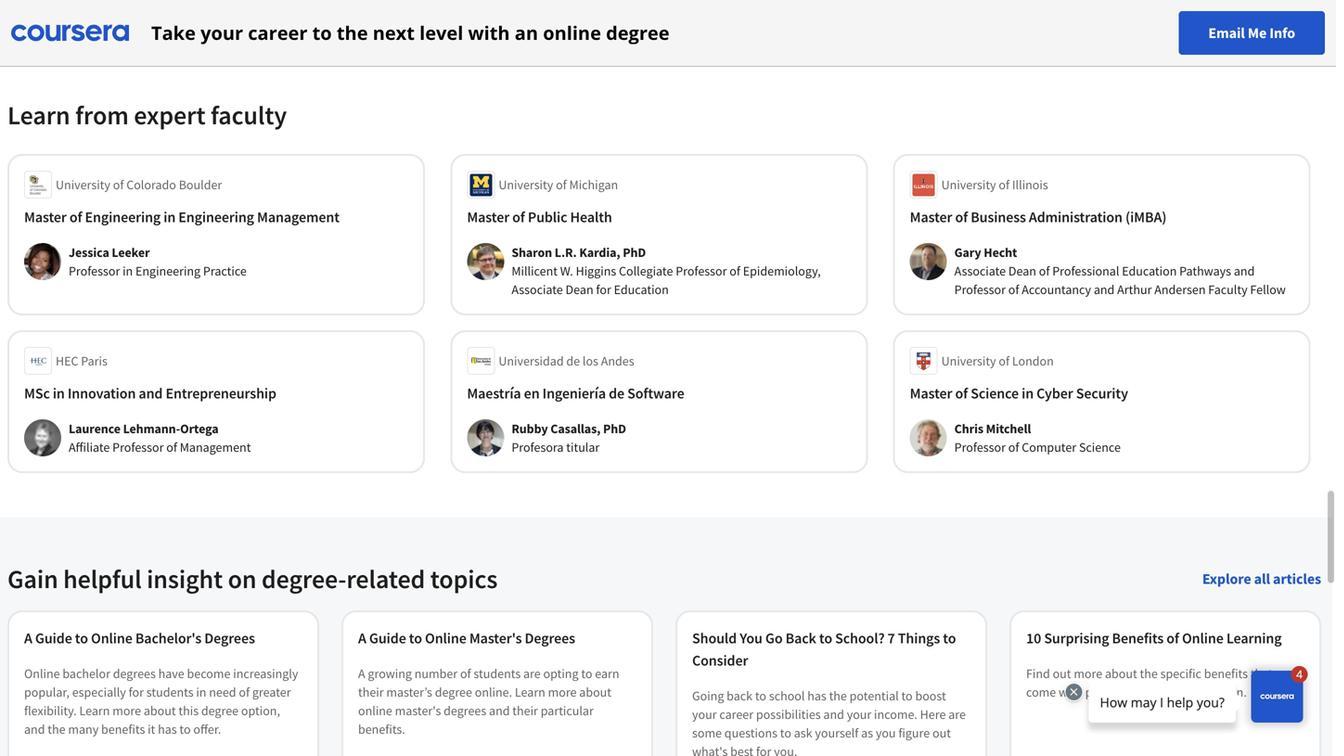 Task type: describe. For each thing, give the bounding box(es) containing it.
email me info
[[1209, 24, 1296, 42]]

to up income.
[[902, 688, 913, 705]]

0 horizontal spatial science
[[971, 384, 1019, 403]]

epidemiology,
[[743, 263, 821, 279]]

gary
[[955, 244, 982, 261]]

about inside online bachelor degrees have become increasingly popular, especially for students in need of greater flexibility. learn more about this degree option, and the many benefits it has to offer.
[[144, 703, 176, 719]]

of left illinois
[[999, 176, 1010, 193]]

option,
[[241, 703, 280, 719]]

2 horizontal spatial degree
[[606, 20, 670, 45]]

university for engineering
[[56, 176, 110, 193]]

dean inside "sharon l.r. kardia, phd millicent w. higgins collegiate professor of epidemiology, associate dean for education"
[[566, 281, 594, 298]]

to right the back
[[756, 688, 767, 705]]

in right msc
[[53, 384, 65, 403]]

to left next
[[312, 20, 332, 45]]

take your career to the next level with an online degree
[[151, 20, 670, 45]]

number
[[415, 666, 458, 682]]

jessica leeker professor in engineering practice
[[69, 244, 247, 279]]

are inside 'a growing number of students are opting to earn their master's degree online. learn more about online master's degrees and their particular benefits.'
[[524, 666, 541, 682]]

administration
[[1029, 208, 1123, 227]]

dean inside gary hecht associate dean of professional education pathways and professor of accountancy and arthur andersen faculty fellow
[[1009, 263, 1037, 279]]

hec
[[56, 353, 78, 369]]

go
[[766, 629, 783, 648]]

guide for a guide to online bachelor's degrees
[[35, 629, 72, 648]]

yourself
[[815, 725, 859, 742]]

gain helpful insight on degree-related topics
[[7, 563, 498, 595]]

of left colorado
[[113, 176, 124, 193]]

0 horizontal spatial de
[[567, 353, 580, 369]]

increasingly
[[233, 666, 298, 682]]

to up bachelor
[[75, 629, 88, 648]]

particular
[[541, 703, 594, 719]]

and inside 'a growing number of students are opting to earn their master's degree online. learn more about online master's degrees and their particular benefits.'
[[489, 703, 510, 719]]

cyber
[[1037, 384, 1074, 403]]

health
[[570, 208, 612, 227]]

come
[[1027, 684, 1057, 701]]

of left london
[[999, 353, 1010, 369]]

bachelor's
[[135, 629, 202, 648]]

of left public
[[513, 208, 525, 227]]

benefits inside online bachelor degrees have become increasingly popular, especially for students in need of greater flexibility. learn more about this degree option, and the many benefits it has to offer.
[[101, 721, 145, 738]]

popular,
[[24, 684, 70, 701]]

of right benefits
[[1167, 629, 1180, 648]]

professor inside chris mitchell professor of computer science
[[955, 439, 1006, 456]]

going back to school has the potential to boost your career possibilities and your income. here are some questions to ask yourself as you figure out what's best for you.
[[693, 688, 966, 757]]

en
[[524, 384, 540, 403]]

jessica
[[69, 244, 109, 261]]

to inside online bachelor degrees have become increasingly popular, especially for students in need of greater flexibility. learn more about this degree option, and the many benefits it has to offer.
[[180, 721, 191, 738]]

with inside find out more about the specific benefits that come with pursuing an online education.
[[1059, 684, 1083, 701]]

1 vertical spatial de
[[609, 384, 625, 403]]

that
[[1251, 666, 1273, 682]]

degrees inside online bachelor degrees have become increasingly popular, especially for students in need of greater flexibility. learn more about this degree option, and the many benefits it has to offer.
[[113, 666, 156, 682]]

to right back
[[820, 629, 833, 648]]

0 vertical spatial management
[[257, 208, 340, 227]]

software
[[628, 384, 685, 403]]

you.
[[774, 744, 798, 757]]

a for a growing number of students are opting to earn their master's degree online. learn more about online master's degrees and their particular benefits.
[[358, 666, 365, 682]]

the inside find out more about the specific benefits that come with pursuing an online education.
[[1140, 666, 1158, 682]]

school
[[769, 688, 805, 705]]

master of science in cyber security
[[910, 384, 1129, 403]]

explore
[[1203, 570, 1252, 589]]

to inside 'a growing number of students are opting to earn their master's degree online. learn more about online master's degrees and their particular benefits.'
[[581, 666, 593, 682]]

fellow
[[1251, 281, 1286, 298]]

universidad de los andes
[[499, 353, 635, 369]]

mitchell
[[986, 421, 1032, 437]]

explore all articles
[[1203, 570, 1322, 589]]

slides element
[[7, 0, 1322, 17]]

from
[[75, 99, 129, 131]]

education inside gary hecht associate dean of professional education pathways and professor of accountancy and arthur andersen faculty fellow
[[1122, 263, 1177, 279]]

management inside laurence lehmann-ortega affiliate professor of management
[[180, 439, 251, 456]]

boulder
[[179, 176, 222, 193]]

master's
[[395, 703, 441, 719]]

find out more about the specific benefits that come with pursuing an online education.
[[1027, 666, 1273, 701]]

of inside laurence lehmann-ortega affiliate professor of management
[[166, 439, 177, 456]]

has inside going back to school has the potential to boost your career possibilities and your income. here are some questions to ask yourself as you figure out what's best for you.
[[808, 688, 827, 705]]

degree inside online bachelor degrees have become increasingly popular, especially for students in need of greater flexibility. learn more about this degree option, and the many benefits it has to offer.
[[201, 703, 239, 719]]

here
[[921, 706, 946, 723]]

should you go back to school? 7 things to consider
[[693, 629, 957, 670]]

professor inside laurence lehmann-ortega affiliate professor of management
[[112, 439, 164, 456]]

next
[[373, 20, 415, 45]]

a for a guide to online master's degrees
[[358, 629, 367, 648]]

10
[[1027, 629, 1042, 648]]

professional
[[1053, 263, 1120, 279]]

possibilities
[[756, 706, 821, 723]]

0 horizontal spatial your
[[201, 20, 243, 45]]

more inside find out more about the specific benefits that come with pursuing an online education.
[[1074, 666, 1103, 682]]

going
[[693, 688, 724, 705]]

0 horizontal spatial their
[[358, 684, 384, 701]]

bachelor
[[63, 666, 110, 682]]

and up faculty
[[1234, 263, 1255, 279]]

benefits inside find out more about the specific benefits that come with pursuing an online education.
[[1205, 666, 1249, 682]]

msc
[[24, 384, 50, 403]]

topics
[[430, 563, 498, 595]]

potential
[[850, 688, 899, 705]]

many
[[68, 721, 99, 738]]

and inside going back to school has the potential to boost your career possibilities and your income. here are some questions to ask yourself as you figure out what's best for you.
[[824, 706, 845, 723]]

back
[[786, 629, 817, 648]]

school?
[[836, 629, 885, 648]]

0 vertical spatial learn
[[7, 99, 70, 131]]

science inside chris mitchell professor of computer science
[[1080, 439, 1121, 456]]

education inside "sharon l.r. kardia, phd millicent w. higgins collegiate professor of epidemiology, associate dean for education"
[[614, 281, 669, 298]]

phd inside "sharon l.r. kardia, phd millicent w. higgins collegiate professor of epidemiology, associate dean for education"
[[623, 244, 646, 261]]

associate inside "sharon l.r. kardia, phd millicent w. higgins collegiate professor of epidemiology, associate dean for education"
[[512, 281, 563, 298]]

hecht
[[984, 244, 1018, 261]]

of up gary
[[956, 208, 968, 227]]

security
[[1077, 384, 1129, 403]]

should you go back to school? 7 things to consider link
[[693, 628, 971, 672]]

of down hecht
[[1009, 281, 1020, 298]]

more inside 'a growing number of students are opting to earn their master's degree online. learn more about online master's degrees and their particular benefits.'
[[548, 684, 577, 701]]

engineering for leeker
[[136, 263, 201, 279]]

university of london
[[942, 353, 1054, 369]]

greater
[[252, 684, 291, 701]]

maestría
[[467, 384, 521, 403]]

casallas,
[[551, 421, 601, 437]]

of left michigan
[[556, 176, 567, 193]]

2 horizontal spatial your
[[847, 706, 872, 723]]

professor inside gary hecht associate dean of professional education pathways and professor of accountancy and arthur andersen faculty fellow
[[955, 281, 1006, 298]]

master of engineering in engineering management link
[[24, 206, 408, 228]]

benefits
[[1113, 629, 1164, 648]]

lehmann-
[[123, 421, 180, 437]]

accountancy
[[1022, 281, 1092, 298]]

next testimonial element
[[1255, 0, 1300, 292]]

university for science
[[942, 353, 997, 369]]

should
[[693, 629, 737, 648]]

arthur
[[1118, 281, 1152, 298]]

gain
[[7, 563, 58, 595]]

degrees for a guide to online bachelor's degrees
[[204, 629, 255, 648]]

w.
[[560, 263, 573, 279]]

master for master of engineering in engineering management
[[24, 208, 67, 227]]

learn from expert faculty
[[7, 99, 287, 131]]

students inside 'a growing number of students are opting to earn their master's degree online. learn more about online master's degrees and their particular benefits.'
[[474, 666, 521, 682]]

guide for a guide to online master's degrees
[[369, 629, 406, 648]]

msc in innovation and entrepreneurship
[[24, 384, 277, 403]]

things
[[898, 629, 941, 648]]

1 horizontal spatial your
[[693, 706, 717, 723]]

maestría en ingeniería de software
[[467, 384, 685, 403]]

to right things
[[943, 629, 957, 648]]

need
[[209, 684, 236, 701]]

professor inside jessica leeker professor in engineering practice
[[69, 263, 120, 279]]

and inside online bachelor degrees have become increasingly popular, especially for students in need of greater flexibility. learn more about this degree option, and the many benefits it has to offer.
[[24, 721, 45, 738]]

in inside online bachelor degrees have become increasingly popular, especially for students in need of greater flexibility. learn more about this degree option, and the many benefits it has to offer.
[[196, 684, 207, 701]]

master of business administration (imba) link
[[910, 206, 1295, 228]]

master of engineering in engineering management
[[24, 208, 340, 227]]

chris
[[955, 421, 984, 437]]

the inside going back to school has the potential to boost your career possibilities and your income. here are some questions to ask yourself as you figure out what's best for you.
[[829, 688, 847, 705]]

engineering up leeker
[[85, 208, 161, 227]]

about inside find out more about the specific benefits that come with pursuing an online education.
[[1106, 666, 1138, 682]]

consider
[[693, 652, 749, 670]]

growing
[[368, 666, 412, 682]]

a guide to online bachelor's degrees link
[[24, 628, 303, 650]]

all
[[1255, 570, 1271, 589]]

ortega
[[180, 421, 219, 437]]

faculty
[[211, 99, 287, 131]]

out inside find out more about the specific benefits that come with pursuing an online education.
[[1053, 666, 1072, 682]]

1 horizontal spatial online
[[543, 20, 601, 45]]

online up specific
[[1183, 629, 1224, 648]]

have
[[158, 666, 184, 682]]



Task type: locate. For each thing, give the bounding box(es) containing it.
1 vertical spatial has
[[158, 721, 177, 738]]

more inside online bachelor degrees have become increasingly popular, especially for students in need of greater flexibility. learn more about this degree option, and the many benefits it has to offer.
[[113, 703, 141, 719]]

about inside 'a growing number of students are opting to earn their master's degree online. learn more about online master's degrees and their particular benefits.'
[[580, 684, 612, 701]]

an inside find out more about the specific benefits that come with pursuing an online education.
[[1137, 684, 1150, 701]]

2 horizontal spatial more
[[1074, 666, 1103, 682]]

about up pursuing
[[1106, 666, 1138, 682]]

specific
[[1161, 666, 1202, 682]]

engineering down leeker
[[136, 263, 201, 279]]

1 horizontal spatial de
[[609, 384, 625, 403]]

out inside going back to school has the potential to boost your career possibilities and your income. here are some questions to ask yourself as you figure out what's best for you.
[[933, 725, 951, 742]]

especially
[[72, 684, 126, 701]]

1 horizontal spatial benefits
[[1205, 666, 1249, 682]]

and down the online.
[[489, 703, 510, 719]]

flexibility.
[[24, 703, 77, 719]]

in for master of engineering in engineering management
[[164, 208, 176, 227]]

university of michigan
[[499, 176, 618, 193]]

are right here
[[949, 706, 966, 723]]

1 vertical spatial degrees
[[444, 703, 487, 719]]

an
[[515, 20, 538, 45], [1137, 684, 1150, 701]]

degree down slides element
[[606, 20, 670, 45]]

engineering inside jessica leeker professor in engineering practice
[[136, 263, 201, 279]]

2 vertical spatial learn
[[79, 703, 110, 719]]

of down the lehmann-
[[166, 439, 177, 456]]

the left specific
[[1140, 666, 1158, 682]]

with right the 'level'
[[468, 20, 510, 45]]

out down here
[[933, 725, 951, 742]]

out
[[1053, 666, 1072, 682], [933, 725, 951, 742]]

1 horizontal spatial has
[[808, 688, 827, 705]]

a for a guide to online bachelor's degrees
[[24, 629, 32, 648]]

1 horizontal spatial their
[[513, 703, 538, 719]]

0 horizontal spatial degrees
[[204, 629, 255, 648]]

the inside online bachelor degrees have become increasingly popular, especially for students in need of greater flexibility. learn more about this degree option, and the many benefits it has to offer.
[[48, 721, 66, 738]]

for right especially
[[129, 684, 144, 701]]

1 vertical spatial science
[[1080, 439, 1121, 456]]

for inside going back to school has the potential to boost your career possibilities and your income. here are some questions to ask yourself as you figure out what's best for you.
[[756, 744, 772, 757]]

degree down need
[[201, 703, 239, 719]]

1 vertical spatial their
[[513, 703, 538, 719]]

benefits left it
[[101, 721, 145, 738]]

of down mitchell
[[1009, 439, 1020, 456]]

of up jessica
[[69, 208, 82, 227]]

to up you.
[[781, 725, 792, 742]]

your right take
[[201, 20, 243, 45]]

surprising
[[1045, 629, 1110, 648]]

guide up growing
[[369, 629, 406, 648]]

a up popular,
[[24, 629, 32, 648]]

2 guide from the left
[[369, 629, 406, 648]]

professor down gary
[[955, 281, 1006, 298]]

degrees up become
[[204, 629, 255, 648]]

affiliate
[[69, 439, 110, 456]]

illinois
[[1013, 176, 1049, 193]]

andersen
[[1155, 281, 1206, 298]]

phd right casallas,
[[603, 421, 627, 437]]

university for public
[[499, 176, 554, 193]]

entrepreneurship
[[166, 384, 277, 403]]

degrees up opting
[[525, 629, 576, 648]]

phd up collegiate
[[623, 244, 646, 261]]

previous testimonial element
[[30, 0, 74, 292]]

of up chris
[[956, 384, 968, 403]]

pathways
[[1180, 263, 1232, 279]]

0 vertical spatial benefits
[[1205, 666, 1249, 682]]

1 vertical spatial dean
[[566, 281, 594, 298]]

their
[[358, 684, 384, 701], [513, 703, 538, 719]]

10 surprising benefits of online learning
[[1027, 629, 1282, 648]]

0 horizontal spatial are
[[524, 666, 541, 682]]

a
[[24, 629, 32, 648], [358, 629, 367, 648], [358, 666, 365, 682]]

this
[[179, 703, 199, 719]]

a inside 'a growing number of students are opting to earn their master's degree online. learn more about online master's degrees and their particular benefits.'
[[358, 666, 365, 682]]

about up it
[[144, 703, 176, 719]]

de left the los
[[567, 353, 580, 369]]

1 vertical spatial management
[[180, 439, 251, 456]]

of right need
[[239, 684, 250, 701]]

out right find
[[1053, 666, 1072, 682]]

professor down chris
[[955, 439, 1006, 456]]

and down flexibility.
[[24, 721, 45, 738]]

it
[[148, 721, 155, 738]]

0 horizontal spatial out
[[933, 725, 951, 742]]

online.
[[475, 684, 512, 701]]

to down this
[[180, 721, 191, 738]]

career down the back
[[720, 706, 754, 723]]

for down higgins
[[596, 281, 612, 298]]

1 horizontal spatial for
[[596, 281, 612, 298]]

of inside 'a growing number of students are opting to earn their master's degree online. learn more about online master's degrees and their particular benefits.'
[[460, 666, 471, 682]]

2 horizontal spatial online
[[1153, 684, 1187, 701]]

an right the 'level'
[[515, 20, 538, 45]]

1 horizontal spatial about
[[580, 684, 612, 701]]

online up popular,
[[24, 666, 60, 682]]

guide up bachelor
[[35, 629, 72, 648]]

0 vertical spatial degrees
[[113, 666, 156, 682]]

0 vertical spatial their
[[358, 684, 384, 701]]

0 horizontal spatial career
[[248, 20, 308, 45]]

2 vertical spatial online
[[358, 703, 393, 719]]

master for master of public health
[[467, 208, 510, 227]]

1 horizontal spatial associate
[[955, 263, 1006, 279]]

online up number
[[425, 629, 467, 648]]

degrees
[[204, 629, 255, 648], [525, 629, 576, 648]]

2 vertical spatial about
[[144, 703, 176, 719]]

more
[[1074, 666, 1103, 682], [548, 684, 577, 701], [113, 703, 141, 719]]

0 horizontal spatial with
[[468, 20, 510, 45]]

degree down number
[[435, 684, 472, 701]]

of inside online bachelor degrees have become increasingly popular, especially for students in need of greater flexibility. learn more about this degree option, and the many benefits it has to offer.
[[239, 684, 250, 701]]

earn
[[595, 666, 620, 682]]

in left cyber
[[1022, 384, 1034, 403]]

0 vertical spatial dean
[[1009, 263, 1037, 279]]

what's
[[693, 744, 728, 757]]

business
[[971, 208, 1027, 227]]

1 vertical spatial about
[[580, 684, 612, 701]]

back
[[727, 688, 753, 705]]

science down university of london
[[971, 384, 1019, 403]]

1 horizontal spatial degree
[[435, 684, 472, 701]]

coursera image
[[11, 18, 129, 48]]

0 vertical spatial has
[[808, 688, 827, 705]]

0 horizontal spatial associate
[[512, 281, 563, 298]]

1 vertical spatial degree
[[435, 684, 472, 701]]

0 horizontal spatial has
[[158, 721, 177, 738]]

2 vertical spatial degree
[[201, 703, 239, 719]]

a left growing
[[358, 666, 365, 682]]

university of illinois
[[942, 176, 1049, 193]]

master for master of science in cyber security
[[910, 384, 953, 403]]

0 horizontal spatial education
[[614, 281, 669, 298]]

your up the as in the bottom of the page
[[847, 706, 872, 723]]

a inside a guide to online master's degrees link
[[358, 629, 367, 648]]

1 vertical spatial for
[[129, 684, 144, 701]]

of up 'accountancy'
[[1039, 263, 1050, 279]]

university up jessica
[[56, 176, 110, 193]]

1 vertical spatial benefits
[[101, 721, 145, 738]]

1 horizontal spatial dean
[[1009, 263, 1037, 279]]

los
[[583, 353, 599, 369]]

science right the computer
[[1080, 439, 1121, 456]]

learn inside 'a growing number of students are opting to earn their master's degree online. learn more about online master's degrees and their particular benefits.'
[[515, 684, 546, 701]]

to left earn
[[581, 666, 593, 682]]

an right pursuing
[[1137, 684, 1150, 701]]

1 horizontal spatial management
[[257, 208, 340, 227]]

for down questions
[[756, 744, 772, 757]]

online
[[543, 20, 601, 45], [1153, 684, 1187, 701], [358, 703, 393, 719]]

1 vertical spatial education
[[614, 281, 669, 298]]

2 vertical spatial for
[[756, 744, 772, 757]]

paris
[[81, 353, 108, 369]]

1 vertical spatial learn
[[515, 684, 546, 701]]

online inside online bachelor degrees have become increasingly popular, especially for students in need of greater flexibility. learn more about this degree option, and the many benefits it has to offer.
[[24, 666, 60, 682]]

andes
[[601, 353, 635, 369]]

degrees down the online.
[[444, 703, 487, 719]]

ask
[[794, 725, 813, 742]]

0 horizontal spatial learn
[[7, 99, 70, 131]]

1 vertical spatial associate
[[512, 281, 563, 298]]

universidad
[[499, 353, 564, 369]]

associate inside gary hecht associate dean of professional education pathways and professor of accountancy and arthur andersen faculty fellow
[[955, 263, 1006, 279]]

0 vertical spatial students
[[474, 666, 521, 682]]

degrees inside 'a growing number of students are opting to earn their master's degree online. learn more about online master's degrees and their particular benefits.'
[[444, 703, 487, 719]]

the left next
[[337, 20, 368, 45]]

0 vertical spatial out
[[1053, 666, 1072, 682]]

public
[[528, 208, 568, 227]]

and up the lehmann-
[[139, 384, 163, 403]]

1 horizontal spatial more
[[548, 684, 577, 701]]

0 horizontal spatial benefits
[[101, 721, 145, 738]]

learn inside online bachelor degrees have become increasingly popular, especially for students in need of greater flexibility. learn more about this degree option, and the many benefits it has to offer.
[[79, 703, 110, 719]]

articles
[[1274, 570, 1322, 589]]

in for master of science in cyber security
[[1022, 384, 1034, 403]]

0 horizontal spatial guide
[[35, 629, 72, 648]]

0 vertical spatial education
[[1122, 263, 1177, 279]]

degrees
[[113, 666, 156, 682], [444, 703, 487, 719]]

michigan
[[570, 176, 618, 193]]

are inside going back to school has the potential to boost your career possibilities and your income. here are some questions to ask yourself as you figure out what's best for you.
[[949, 706, 966, 723]]

associate down gary
[[955, 263, 1006, 279]]

0 horizontal spatial students
[[146, 684, 194, 701]]

expert
[[134, 99, 206, 131]]

in for jessica leeker professor in engineering practice
[[123, 263, 133, 279]]

for inside "sharon l.r. kardia, phd millicent w. higgins collegiate professor of epidemiology, associate dean for education"
[[596, 281, 612, 298]]

in down become
[[196, 684, 207, 701]]

rubby
[[512, 421, 548, 437]]

a guide to online bachelor's degrees
[[24, 629, 255, 648]]

0 vertical spatial an
[[515, 20, 538, 45]]

master of business administration (imba)
[[910, 208, 1167, 227]]

your up some
[[693, 706, 717, 723]]

london
[[1013, 353, 1054, 369]]

guide
[[35, 629, 72, 648], [369, 629, 406, 648]]

degree
[[606, 20, 670, 45], [435, 684, 472, 701], [201, 703, 239, 719]]

0 horizontal spatial about
[[144, 703, 176, 719]]

1 horizontal spatial students
[[474, 666, 521, 682]]

learn down opting
[[515, 684, 546, 701]]

become
[[187, 666, 231, 682]]

laurence
[[69, 421, 121, 437]]

engineering
[[85, 208, 161, 227], [179, 208, 254, 227], [136, 263, 201, 279]]

degrees for a guide to online master's degrees
[[525, 629, 576, 648]]

of
[[113, 176, 124, 193], [556, 176, 567, 193], [999, 176, 1010, 193], [69, 208, 82, 227], [513, 208, 525, 227], [956, 208, 968, 227], [730, 263, 741, 279], [1039, 263, 1050, 279], [1009, 281, 1020, 298], [999, 353, 1010, 369], [956, 384, 968, 403], [166, 439, 177, 456], [1009, 439, 1020, 456], [1167, 629, 1180, 648], [460, 666, 471, 682], [239, 684, 250, 701]]

master of public health link
[[467, 206, 852, 228]]

career up faculty
[[248, 20, 308, 45]]

questions
[[725, 725, 778, 742]]

professor down jessica
[[69, 263, 120, 279]]

1 vertical spatial with
[[1059, 684, 1083, 701]]

and down professional
[[1094, 281, 1115, 298]]

2 horizontal spatial for
[[756, 744, 772, 757]]

learn left from
[[7, 99, 70, 131]]

1 horizontal spatial out
[[1053, 666, 1072, 682]]

2 horizontal spatial learn
[[515, 684, 546, 701]]

0 vertical spatial de
[[567, 353, 580, 369]]

the down flexibility.
[[48, 721, 66, 738]]

phd inside "rubby casallas, phd profesora titular"
[[603, 421, 627, 437]]

0 horizontal spatial online
[[358, 703, 393, 719]]

0 horizontal spatial dean
[[566, 281, 594, 298]]

in down colorado
[[164, 208, 176, 227]]

0 horizontal spatial for
[[129, 684, 144, 701]]

online
[[91, 629, 133, 648], [425, 629, 467, 648], [1183, 629, 1224, 648], [24, 666, 60, 682]]

in inside jessica leeker professor in engineering practice
[[123, 263, 133, 279]]

university for business
[[942, 176, 997, 193]]

professor down the lehmann-
[[112, 439, 164, 456]]

dean down w.
[[566, 281, 594, 298]]

engineering for of
[[179, 208, 254, 227]]

innovation
[[68, 384, 136, 403]]

online inside 'a growing number of students are opting to earn their master's degree online. learn more about online master's degrees and their particular benefits.'
[[358, 703, 393, 719]]

figure
[[899, 725, 930, 742]]

a down related
[[358, 629, 367, 648]]

students up the online.
[[474, 666, 521, 682]]

more up pursuing
[[1074, 666, 1103, 682]]

1 vertical spatial an
[[1137, 684, 1150, 701]]

online up bachelor
[[91, 629, 133, 648]]

and
[[1234, 263, 1255, 279], [1094, 281, 1115, 298], [139, 384, 163, 403], [489, 703, 510, 719], [824, 706, 845, 723], [24, 721, 45, 738]]

explore all articles link
[[1203, 570, 1322, 589]]

management
[[257, 208, 340, 227], [180, 439, 251, 456]]

of inside chris mitchell professor of computer science
[[1009, 439, 1020, 456]]

l.r.
[[555, 244, 577, 261]]

pursuing
[[1086, 684, 1134, 701]]

has right school
[[808, 688, 827, 705]]

students inside online bachelor degrees have become increasingly popular, especially for students in need of greater flexibility. learn more about this degree option, and the many benefits it has to offer.
[[146, 684, 194, 701]]

online inside find out more about the specific benefits that come with pursuing an online education.
[[1153, 684, 1187, 701]]

associate down millicent
[[512, 281, 563, 298]]

of inside "sharon l.r. kardia, phd millicent w. higgins collegiate professor of epidemiology, associate dean for education"
[[730, 263, 741, 279]]

master for master of business administration (imba)
[[910, 208, 953, 227]]

practice
[[203, 263, 247, 279]]

university up business
[[942, 176, 997, 193]]

1 vertical spatial out
[[933, 725, 951, 742]]

de down the andes
[[609, 384, 625, 403]]

0 vertical spatial associate
[[955, 263, 1006, 279]]

of left epidemiology,
[[730, 263, 741, 279]]

1 vertical spatial phd
[[603, 421, 627, 437]]

opting
[[544, 666, 579, 682]]

sharon l.r. kardia, phd millicent w. higgins collegiate professor of epidemiology, associate dean for education
[[512, 244, 821, 298]]

collegiate
[[619, 263, 673, 279]]

0 vertical spatial career
[[248, 20, 308, 45]]

with right the come at the right
[[1059, 684, 1083, 701]]

titular
[[567, 439, 600, 456]]

some
[[693, 725, 722, 742]]

has right it
[[158, 721, 177, 738]]

career inside going back to school has the potential to boost your career possibilities and your income. here are some questions to ask yourself as you figure out what's best for you.
[[720, 706, 754, 723]]

millicent
[[512, 263, 558, 279]]

1 horizontal spatial career
[[720, 706, 754, 723]]

1 vertical spatial are
[[949, 706, 966, 723]]

(imba)
[[1126, 208, 1167, 227]]

0 vertical spatial phd
[[623, 244, 646, 261]]

0 horizontal spatial degrees
[[113, 666, 156, 682]]

0 vertical spatial for
[[596, 281, 612, 298]]

professor inside "sharon l.r. kardia, phd millicent w. higgins collegiate professor of epidemiology, associate dean for education"
[[676, 263, 727, 279]]

online bachelor degrees have become increasingly popular, especially for students in need of greater flexibility. learn more about this degree option, and the many benefits it has to offer.
[[24, 666, 298, 738]]

and up yourself
[[824, 706, 845, 723]]

1 horizontal spatial degrees
[[525, 629, 576, 648]]

take
[[151, 20, 196, 45]]

more down opting
[[548, 684, 577, 701]]

2 degrees from the left
[[525, 629, 576, 648]]

1 horizontal spatial science
[[1080, 439, 1121, 456]]

0 vertical spatial are
[[524, 666, 541, 682]]

0 horizontal spatial an
[[515, 20, 538, 45]]

science
[[971, 384, 1019, 403], [1080, 439, 1121, 456]]

0 vertical spatial about
[[1106, 666, 1138, 682]]

of right number
[[460, 666, 471, 682]]

1 horizontal spatial degrees
[[444, 703, 487, 719]]

students down have
[[146, 684, 194, 701]]

1 vertical spatial students
[[146, 684, 194, 701]]

boost
[[916, 688, 947, 705]]

0 horizontal spatial degree
[[201, 703, 239, 719]]

degree inside 'a growing number of students are opting to earn their master's degree online. learn more about online master's degrees and their particular benefits.'
[[435, 684, 472, 701]]

1 guide from the left
[[35, 629, 72, 648]]

you
[[876, 725, 896, 742]]

best
[[731, 744, 754, 757]]

ingeniería
[[543, 384, 606, 403]]

university of colorado boulder
[[56, 176, 222, 193]]

1 vertical spatial online
[[1153, 684, 1187, 701]]

benefits.
[[358, 721, 405, 738]]

education down collegiate
[[614, 281, 669, 298]]

0 vertical spatial more
[[1074, 666, 1103, 682]]

their down growing
[[358, 684, 384, 701]]

dean down hecht
[[1009, 263, 1037, 279]]

1 degrees from the left
[[204, 629, 255, 648]]

to up number
[[409, 629, 422, 648]]

1 horizontal spatial education
[[1122, 263, 1177, 279]]

10 surprising benefits of online learning link
[[1027, 628, 1305, 650]]

has inside online bachelor degrees have become increasingly popular, especially for students in need of greater flexibility. learn more about this degree option, and the many benefits it has to offer.
[[158, 721, 177, 738]]

1 vertical spatial career
[[720, 706, 754, 723]]

for inside online bachelor degrees have become increasingly popular, especially for students in need of greater flexibility. learn more about this degree option, and the many benefits it has to offer.
[[129, 684, 144, 701]]

a inside a guide to online bachelor's degrees link
[[24, 629, 32, 648]]

0 horizontal spatial more
[[113, 703, 141, 719]]

university up master of science in cyber security on the right bottom of the page
[[942, 353, 997, 369]]

0 vertical spatial with
[[468, 20, 510, 45]]

0 horizontal spatial management
[[180, 439, 251, 456]]

for
[[596, 281, 612, 298], [129, 684, 144, 701], [756, 744, 772, 757]]

1 horizontal spatial are
[[949, 706, 966, 723]]

benefits up the education.
[[1205, 666, 1249, 682]]

1 horizontal spatial learn
[[79, 703, 110, 719]]

1 horizontal spatial with
[[1059, 684, 1083, 701]]

engineering down boulder
[[179, 208, 254, 227]]

computer
[[1022, 439, 1077, 456]]

de
[[567, 353, 580, 369], [609, 384, 625, 403]]

0 vertical spatial online
[[543, 20, 601, 45]]

the left potential
[[829, 688, 847, 705]]



Task type: vqa. For each thing, say whether or not it's contained in the screenshot.
the their
yes



